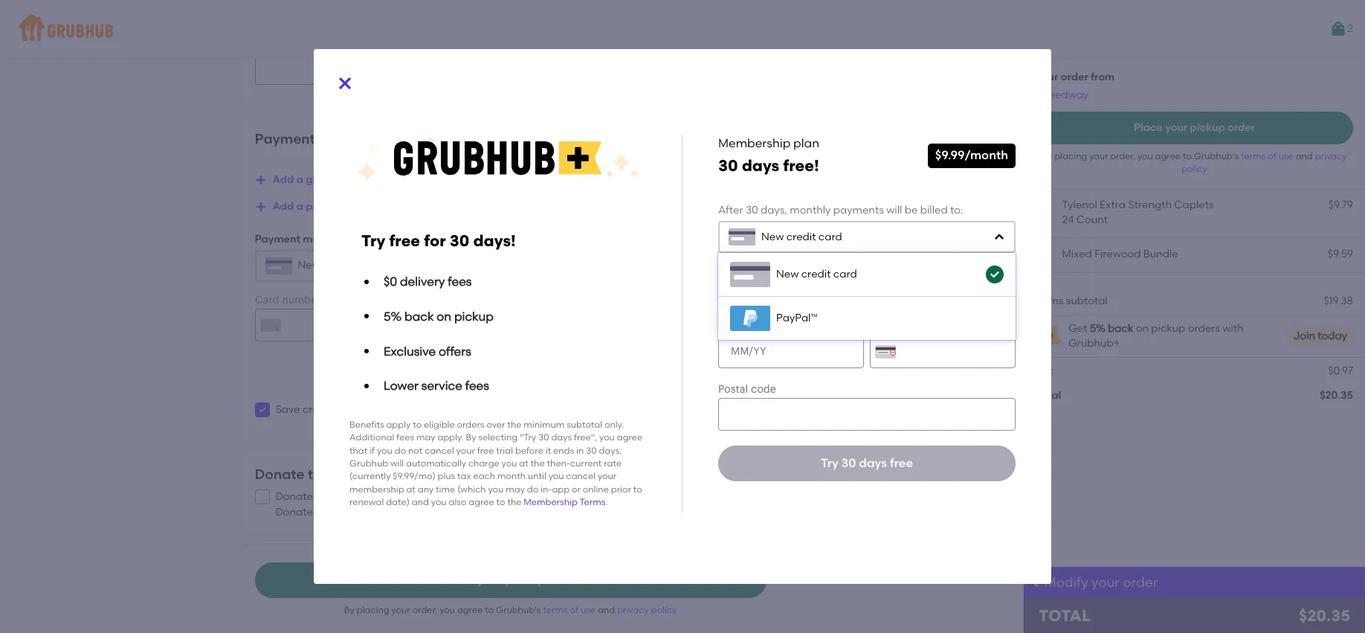 Task type: vqa. For each thing, say whether or not it's contained in the screenshot.
right the your
no



Task type: locate. For each thing, give the bounding box(es) containing it.
subtotal up free",
[[567, 419, 603, 430]]

place up by placing your order, you agree to grubhub's terms of use and privacy policy
[[441, 573, 474, 587]]

orders
[[1189, 322, 1221, 335], [457, 419, 485, 430]]

membership inside membership plan 30 days free!
[[719, 136, 791, 151]]

terms for by placing your order, you agree to grubhub's terms of use and privacy policy
[[543, 605, 568, 615]]

1 vertical spatial try
[[821, 456, 839, 470]]

0 vertical spatial terms
[[1242, 151, 1267, 161]]

add
[[273, 173, 294, 186], [273, 200, 294, 213]]

also
[[449, 497, 467, 508]]

0 vertical spatial payment
[[255, 130, 315, 147]]

1 horizontal spatial and
[[598, 605, 615, 615]]

days inside membership plan 30 days free!
[[742, 156, 780, 175]]

place
[[1134, 121, 1164, 134], [441, 573, 474, 587]]

may up the not
[[417, 432, 436, 443]]

agree
[[1156, 151, 1181, 161], [617, 432, 643, 443], [623, 491, 653, 503], [469, 497, 495, 508], [457, 605, 483, 615]]

order inside the 'your order from speedway'
[[1061, 71, 1089, 83]]

add right svg image
[[273, 173, 294, 186]]

the right over
[[508, 419, 522, 430]]

0 horizontal spatial try
[[362, 232, 386, 250]]

1 vertical spatial placing
[[357, 605, 390, 615]]

to
[[1184, 151, 1193, 161], [413, 419, 422, 430], [634, 484, 643, 495], [345, 491, 355, 503], [655, 491, 665, 503], [497, 497, 506, 508], [485, 605, 494, 615]]

days!
[[474, 232, 516, 250]]

0 horizontal spatial days,
[[599, 445, 622, 456]]

1 vertical spatial fees
[[466, 379, 489, 393]]

1 vertical spatial terms
[[543, 605, 568, 615]]

the right 'prior'
[[668, 491, 684, 503]]

0 horizontal spatial privacy policy link
[[617, 605, 677, 615]]

2 horizontal spatial and
[[1296, 151, 1314, 161]]

donate
[[255, 466, 305, 483], [276, 491, 313, 503], [276, 506, 313, 518]]

2 add from the top
[[273, 200, 294, 213]]

it
[[546, 445, 551, 456]]

try
[[362, 232, 386, 250], [821, 456, 839, 470]]

by inside benefits apply to eligible orders over the minimum subtotal only. additional fees may apply. by selecting "try 30 days free", you agree that if you do not cancel your free trial before it ends in 30 days, grubhub will automatically charge you at the then-current rate (currently $9.99/mo) plus tax each month until you cancel your membership at any time (which you may do in-app or online prior to renewal date) and you also agree to the
[[466, 432, 476, 443]]

by for by checking this box you agree to the donate the change
[[497, 491, 510, 503]]

1 horizontal spatial membership
[[719, 136, 791, 151]]

membership up free!
[[719, 136, 791, 151]]

0 horizontal spatial do
[[395, 445, 406, 456]]

modify your order
[[1045, 574, 1159, 591]]

new
[[762, 230, 784, 243], [298, 259, 321, 272], [777, 268, 799, 281]]

0 vertical spatial total
[[1036, 389, 1062, 402]]

grubhub up the (currently
[[350, 458, 388, 469]]

0 vertical spatial donate
[[255, 466, 305, 483]]

1 horizontal spatial at
[[519, 458, 529, 469]]

payment left method
[[255, 233, 301, 246]]

try for try free for 30 days!
[[362, 232, 386, 250]]

get 5% back
[[1069, 322, 1134, 335]]

pickup up "offers" on the bottom left of page
[[455, 310, 494, 324]]

place your pickup order for by placing your order, you agree to grubhub's terms of use and
[[1134, 121, 1256, 134]]

add a gift card
[[273, 173, 350, 186]]

new credit card down method
[[298, 259, 379, 272]]

cancel up the automatically
[[425, 445, 454, 456]]

tax
[[1036, 365, 1054, 378]]

do left the not
[[395, 445, 406, 456]]

membership plan 30 days free!
[[719, 136, 820, 175]]

1 vertical spatial orders
[[457, 419, 485, 430]]

credit down the monthly
[[787, 230, 817, 243]]

1 horizontal spatial terms
[[580, 497, 606, 508]]

1 a from the top
[[297, 173, 304, 186]]

use
[[423, 506, 442, 518]]

0 vertical spatial grubhub
[[350, 458, 388, 469]]

0 vertical spatial place your pickup order button
[[1036, 112, 1354, 144]]

0 horizontal spatial place your pickup order button
[[255, 562, 767, 598]]

1 vertical spatial of
[[411, 506, 421, 518]]

cancel up or
[[567, 471, 596, 482]]

1 vertical spatial place your pickup order button
[[255, 562, 767, 598]]

method
[[303, 233, 343, 246]]

1 vertical spatial grubhub
[[358, 491, 403, 503]]

total
[[1036, 389, 1062, 402], [1039, 606, 1091, 625]]

days, up "rate"
[[599, 445, 622, 456]]

order
[[1061, 71, 1089, 83], [1228, 121, 1256, 134], [549, 573, 581, 587], [1124, 574, 1159, 591]]

minimum
[[524, 419, 565, 430]]

each
[[474, 471, 496, 482]]

not
[[408, 445, 423, 456]]

may down month
[[506, 484, 525, 495]]

renewal
[[350, 497, 384, 508]]

2 vertical spatial fees
[[397, 432, 414, 443]]

terms
[[580, 497, 606, 508], [378, 506, 408, 518]]

5% up grubhub+
[[1090, 322, 1106, 335]]

$9.99/mo)
[[393, 471, 436, 482]]

0 vertical spatial privacy
[[1316, 151, 1348, 161]]

that
[[350, 445, 368, 456]]

back
[[405, 310, 434, 324], [1109, 322, 1134, 335]]

0 horizontal spatial terms
[[378, 506, 408, 518]]

1 horizontal spatial terms
[[1242, 151, 1267, 161]]

1 vertical spatial add
[[273, 200, 294, 213]]

5% down the $0
[[384, 310, 402, 324]]

privacy policy
[[1182, 151, 1348, 174]]

place your pickup order up by placing your order, you agree to grubhub's terms of use and
[[1134, 121, 1256, 134]]

eligible
[[424, 419, 455, 430]]

billed
[[921, 204, 948, 216]]

svg image
[[336, 75, 354, 93], [255, 201, 267, 213], [994, 231, 1006, 243], [744, 260, 756, 272], [989, 269, 1001, 281], [258, 405, 267, 414]]

back up grubhub+
[[1109, 322, 1134, 335]]

change
[[335, 506, 376, 518]]

firewood
[[1095, 248, 1142, 261]]

1 vertical spatial do
[[527, 484, 539, 495]]

order up speedway link on the top right of page
[[1061, 71, 1089, 83]]

1 horizontal spatial on
[[1137, 322, 1149, 335]]

0 horizontal spatial will
[[391, 458, 404, 469]]

new down payment method
[[298, 259, 321, 272]]

1 horizontal spatial of
[[570, 605, 579, 615]]

1 horizontal spatial terms of use link
[[1242, 151, 1296, 161]]

1 vertical spatial days
[[552, 432, 572, 443]]

modify
[[1045, 574, 1089, 591]]

current
[[571, 458, 602, 469]]

to inside by checking this box you agree to the donate the change
[[655, 491, 665, 503]]

$9.99/month
[[936, 148, 1009, 163]]

mixed
[[1063, 248, 1093, 261]]

1 horizontal spatial order,
[[1111, 151, 1136, 161]]

0 horizontal spatial and
[[412, 497, 429, 508]]

on right get 5% back
[[1137, 322, 1149, 335]]

today
[[1319, 330, 1348, 342]]

subtotal up get
[[1067, 294, 1108, 307]]

1 vertical spatial $20.35
[[1300, 606, 1351, 625]]

1 horizontal spatial privacy
[[1316, 151, 1348, 161]]

lower service fees
[[384, 379, 489, 393]]

fees down apply
[[397, 432, 414, 443]]

0 horizontal spatial subtotal
[[567, 419, 603, 430]]

terms down donate $0.65 to grubhub community fund.
[[378, 506, 408, 518]]

join
[[1294, 330, 1316, 342]]

2 payment from the top
[[255, 233, 301, 246]]

1 horizontal spatial privacy policy link
[[1182, 151, 1348, 174]]

(currently
[[350, 471, 391, 482]]

2 vertical spatial and
[[598, 605, 615, 615]]

orders left "with"
[[1189, 322, 1221, 335]]

order, for by placing your order, you agree to grubhub's terms of use and privacy policy
[[413, 605, 438, 615]]

0 vertical spatial may
[[417, 432, 436, 443]]

placing
[[1055, 151, 1088, 161], [357, 605, 390, 615]]

back down delivery
[[405, 310, 434, 324]]

will up $9.99/mo)
[[391, 458, 404, 469]]

agree inside by checking this box you agree to the donate the change
[[623, 491, 653, 503]]

do left in-
[[527, 484, 539, 495]]

2 horizontal spatial days
[[859, 456, 888, 470]]

new down after 30 days, monthly payments will be billed to:
[[762, 230, 784, 243]]

1 horizontal spatial free
[[477, 445, 494, 456]]

app
[[552, 484, 570, 495]]

membership down in-
[[524, 497, 578, 508]]

0 horizontal spatial placing
[[357, 605, 390, 615]]

1 payment from the top
[[255, 130, 315, 147]]

total down tax
[[1036, 389, 1062, 402]]

0 vertical spatial orders
[[1189, 322, 1221, 335]]

donate $0.65 to grubhub community fund.
[[276, 491, 497, 503]]

1 horizontal spatial will
[[887, 204, 903, 216]]

be
[[905, 204, 918, 216]]

agree for by placing your order, you agree to grubhub's terms of use and
[[1156, 151, 1181, 161]]

at
[[519, 458, 529, 469], [407, 484, 416, 495]]

will left be
[[887, 204, 903, 216]]

fees right service
[[466, 379, 489, 393]]

privacy policy link
[[1182, 151, 1348, 174], [617, 605, 677, 615]]

the down month
[[508, 497, 522, 508]]

place your pickup order button up by placing your order, you agree to grubhub's terms of use and privacy policy
[[255, 562, 767, 598]]

pickup inside on pickup orders with grubhub+
[[1152, 322, 1186, 335]]

card
[[326, 173, 350, 186], [819, 230, 843, 243], [355, 259, 379, 272], [834, 268, 858, 281], [335, 403, 359, 416]]

2 vertical spatial of
[[570, 605, 579, 615]]

days, inside benefits apply to eligible orders over the minimum subtotal only. additional fees may apply. by selecting "try 30 days free", you agree that if you do not cancel your free trial before it ends in 30 days, grubhub will automatically charge you at the then-current rate (currently $9.99/mo) plus tax each month until you cancel your membership at any time (which you may do in-app or online prior to renewal date) and you also agree to the
[[599, 445, 622, 456]]

0 horizontal spatial use
[[581, 605, 596, 615]]

0 horizontal spatial terms
[[543, 605, 568, 615]]

rate
[[604, 458, 622, 469]]

payment information
[[255, 130, 397, 147]]

1 vertical spatial privacy policy link
[[617, 605, 677, 615]]

terms of use link
[[1242, 151, 1296, 161], [543, 605, 598, 615]]

payment up the add a gift card button
[[255, 130, 315, 147]]

subtotal
[[1067, 294, 1108, 307], [567, 419, 603, 430]]

0 horizontal spatial policy
[[651, 605, 677, 615]]

pickup left "with"
[[1152, 322, 1186, 335]]

0 vertical spatial and
[[1296, 151, 1314, 161]]

0 horizontal spatial of
[[411, 506, 421, 518]]

orders up apply.
[[457, 419, 485, 430]]

pickup up by placing your order, you agree to grubhub's terms of use and
[[1191, 121, 1226, 134]]

credit down method
[[323, 259, 353, 272]]

1 horizontal spatial try
[[821, 456, 839, 470]]

benefits apply to eligible orders over the minimum subtotal only. additional fees may apply. by selecting "try 30 days free", you agree that if you do not cancel your free trial before it ends in 30 days, grubhub will automatically charge you at the then-current rate (currently $9.99/mo) plus tax each month until you cancel your membership at any time (which you may do in-app or online prior to renewal date) and you also agree to the
[[350, 419, 643, 508]]

privacy
[[1316, 151, 1348, 161], [617, 605, 649, 615]]

a left promo
[[297, 200, 304, 213]]

at down before
[[519, 458, 529, 469]]

tylenol extra strength caplets 24 count
[[1063, 198, 1215, 226]]

terms down online at the left bottom of the page
[[580, 497, 606, 508]]

fees right delivery
[[448, 275, 472, 289]]

1 vertical spatial grubhub's
[[496, 605, 541, 615]]

new credit card up paypal™
[[777, 268, 858, 281]]

donate for donate the change
[[255, 466, 305, 483]]

days, left the monthly
[[761, 204, 788, 216]]

privacy policy link for by placing your order, you agree to grubhub's terms of use and privacy policy
[[617, 605, 677, 615]]

policy inside privacy policy
[[1182, 164, 1208, 174]]

0 horizontal spatial may
[[417, 432, 436, 443]]

place your pickup order button for by placing your order, you agree to grubhub's terms of use and
[[1036, 112, 1354, 144]]

0 vertical spatial a
[[297, 173, 304, 186]]

free inside button
[[891, 456, 914, 470]]

0 vertical spatial days
[[742, 156, 780, 175]]

1 add from the top
[[273, 173, 294, 186]]

place up by placing your order, you agree to grubhub's terms of use and
[[1134, 121, 1164, 134]]

order,
[[1111, 151, 1136, 161], [413, 605, 438, 615]]

1 horizontal spatial back
[[1109, 322, 1134, 335]]

5% back on pickup
[[384, 310, 494, 324]]

0 horizontal spatial privacy
[[617, 605, 649, 615]]

if
[[370, 445, 375, 456]]

place your pickup order button up by placing your order, you agree to grubhub's terms of use and
[[1036, 112, 1354, 144]]

plan
[[794, 136, 820, 151]]

total down 'modify'
[[1039, 606, 1091, 625]]

new up paypal™
[[777, 268, 799, 281]]

add for add a gift card
[[273, 173, 294, 186]]

of
[[1269, 151, 1277, 161], [411, 506, 421, 518], [570, 605, 579, 615]]

1 vertical spatial payment
[[255, 233, 301, 246]]

extra
[[1100, 198, 1126, 211]]

trial
[[496, 445, 513, 456]]

0 vertical spatial use
[[1279, 151, 1294, 161]]

community
[[405, 491, 465, 503]]

membership terms .
[[524, 497, 608, 508]]

1 horizontal spatial place
[[1134, 121, 1164, 134]]

do
[[395, 445, 406, 456], [527, 484, 539, 495]]

save
[[276, 403, 300, 416]]

0 horizontal spatial place your pickup order
[[441, 573, 581, 587]]

1 vertical spatial at
[[407, 484, 416, 495]]

2 horizontal spatial free
[[891, 456, 914, 470]]

on up "offers" on the bottom left of page
[[437, 310, 452, 324]]

grubhub down the (currently
[[358, 491, 403, 503]]

Pickup instructions text field
[[255, 31, 767, 85]]

in-
[[541, 484, 552, 495]]

membership for .
[[524, 497, 578, 508]]

. down online at the left bottom of the page
[[606, 497, 608, 508]]

1 horizontal spatial do
[[527, 484, 539, 495]]

the
[[508, 419, 522, 430], [531, 458, 545, 469], [308, 466, 330, 483], [668, 491, 684, 503], [508, 497, 522, 508], [316, 506, 332, 518]]

place for by placing your order, you agree to grubhub's terms of use and
[[1134, 121, 1164, 134]]

1 vertical spatial use
[[581, 605, 596, 615]]

0 vertical spatial $20.35
[[1321, 389, 1354, 402]]

a left gift
[[297, 173, 304, 186]]

terms of use link for by placing your order, you agree to grubhub's terms of use and privacy policy
[[543, 605, 598, 615]]

place your pickup order
[[1134, 121, 1256, 134], [441, 573, 581, 587]]

try inside button
[[821, 456, 839, 470]]

place your pickup order button for by placing your order, you agree to grubhub's terms of use and privacy policy
[[255, 562, 767, 598]]

try free for 30 days!
[[362, 232, 516, 250]]

1 horizontal spatial policy
[[1182, 164, 1208, 174]]

monthly
[[790, 204, 831, 216]]

0 horizontal spatial free
[[389, 232, 420, 250]]

1 vertical spatial may
[[506, 484, 525, 495]]

0 vertical spatial of
[[1269, 151, 1277, 161]]

1 vertical spatial and
[[412, 497, 429, 508]]

over
[[487, 419, 506, 430]]

agree for by placing your order, you agree to grubhub's terms of use and privacy policy
[[457, 605, 483, 615]]

by inside by checking this box you agree to the donate the change
[[497, 491, 510, 503]]

terms of use link for by placing your order, you agree to grubhub's terms of use and
[[1242, 151, 1296, 161]]

0 vertical spatial policy
[[1182, 164, 1208, 174]]

pickup up by placing your order, you agree to grubhub's terms of use and privacy policy
[[506, 573, 546, 587]]

2 horizontal spatial of
[[1269, 151, 1277, 161]]

1 vertical spatial membership
[[524, 497, 578, 508]]

promo
[[306, 200, 340, 213]]

0 vertical spatial do
[[395, 445, 406, 456]]

2 vertical spatial days
[[859, 456, 888, 470]]

2 a from the top
[[297, 200, 304, 213]]

1 vertical spatial cancel
[[567, 471, 596, 482]]

0 vertical spatial will
[[887, 204, 903, 216]]

fees for lower service fees
[[466, 379, 489, 393]]

online
[[583, 484, 609, 495]]

a
[[297, 173, 304, 186], [297, 200, 304, 213]]

orders inside on pickup orders with grubhub+
[[1189, 322, 1221, 335]]

1 vertical spatial a
[[297, 200, 304, 213]]

1 vertical spatial policy
[[651, 605, 677, 615]]

1 vertical spatial days,
[[599, 445, 622, 456]]

membership
[[350, 484, 404, 495]]

membership for 30
[[719, 136, 791, 151]]

0 horizontal spatial on
[[437, 310, 452, 324]]

0 horizontal spatial place
[[441, 573, 474, 587]]

. left also
[[442, 506, 445, 518]]

(which
[[458, 484, 486, 495]]

grubhub inside benefits apply to eligible orders over the minimum subtotal only. additional fees may apply. by selecting "try 30 days free", you agree that if you do not cancel your free trial before it ends in 30 days, grubhub will automatically charge you at the then-current rate (currently $9.99/mo) plus tax each month until you cancel your membership at any time (which you may do in-app or online prior to renewal date) and you also agree to the
[[350, 458, 388, 469]]

payment method
[[255, 233, 343, 246]]

plus
[[438, 471, 455, 482]]

at down $9.99/mo)
[[407, 484, 416, 495]]

1 vertical spatial order,
[[413, 605, 438, 615]]

1 horizontal spatial place your pickup order
[[1134, 121, 1256, 134]]

payment
[[255, 130, 315, 147], [255, 233, 301, 246]]

days
[[742, 156, 780, 175], [552, 432, 572, 443], [859, 456, 888, 470]]

$0 delivery fees
[[384, 275, 472, 289]]

add down the add a gift card button
[[273, 200, 294, 213]]

0 vertical spatial fees
[[448, 275, 472, 289]]

0 vertical spatial free
[[389, 232, 420, 250]]

1 vertical spatial terms of use link
[[543, 605, 598, 615]]

0 vertical spatial place
[[1134, 121, 1164, 134]]

fees inside benefits apply to eligible orders over the minimum subtotal only. additional fees may apply. by selecting "try 30 days free", you agree that if you do not cancel your free trial before it ends in 30 days, grubhub will automatically charge you at the then-current rate (currently $9.99/mo) plus tax each month until you cancel your membership at any time (which you may do in-app or online prior to renewal date) and you also agree to the
[[397, 432, 414, 443]]

place your pickup order up by placing your order, you agree to grubhub's terms of use and privacy policy
[[441, 573, 581, 587]]



Task type: describe. For each thing, give the bounding box(es) containing it.
speedway
[[1036, 88, 1089, 101]]

caplets
[[1175, 198, 1215, 211]]

will inside benefits apply to eligible orders over the minimum subtotal only. additional fees may apply. by selecting "try 30 days free", you agree that if you do not cancel your free trial before it ends in 30 days, grubhub will automatically charge you at the then-current rate (currently $9.99/mo) plus tax each month until you cancel your membership at any time (which you may do in-app or online prior to renewal date) and you also agree to the
[[391, 458, 404, 469]]

terms of use .
[[378, 506, 445, 518]]

svg image
[[255, 174, 267, 186]]

get
[[1069, 322, 1088, 335]]

1 horizontal spatial subtotal
[[1067, 294, 1108, 307]]

membership logo image
[[356, 136, 640, 183]]

order right 'modify'
[[1124, 574, 1159, 591]]

credit up paypal™
[[802, 268, 831, 281]]

add for add a promo code
[[273, 200, 294, 213]]

new credit card down the monthly
[[762, 230, 843, 243]]

to:
[[951, 204, 964, 216]]

you inside by checking this box you agree to the donate the change
[[602, 491, 620, 503]]

checking
[[512, 491, 558, 503]]

or
[[572, 484, 581, 495]]

a for promo
[[297, 200, 304, 213]]

tylenol
[[1063, 198, 1098, 211]]

days inside benefits apply to eligible orders over the minimum subtotal only. additional fees may apply. by selecting "try 30 days free", you agree that if you do not cancel your free trial before it ends in 30 days, grubhub will automatically charge you at the then-current rate (currently $9.99/mo) plus tax each month until you cancel your membership at any time (which you may do in-app or online prior to renewal date) and you also agree to the
[[552, 432, 572, 443]]

and for by placing your order, you agree to grubhub's terms of use and privacy policy
[[598, 605, 615, 615]]

paypal™
[[777, 312, 818, 325]]

automatically
[[406, 458, 467, 469]]

30 inside membership plan 30 days free!
[[719, 156, 738, 175]]

24
[[1063, 213, 1075, 226]]

0 horizontal spatial 5%
[[384, 310, 402, 324]]

count
[[1077, 213, 1109, 226]]

try 30 days free button
[[719, 446, 1016, 482]]

exclusive offers
[[384, 344, 472, 358]]

lower
[[384, 379, 419, 393]]

a for gift
[[297, 173, 304, 186]]

subscription badge image
[[1033, 322, 1063, 351]]

0 horizontal spatial .
[[442, 506, 445, 518]]

tax
[[458, 471, 471, 482]]

use for by placing your order, you agree to grubhub's terms of use and
[[1279, 151, 1294, 161]]

selecting
[[479, 432, 518, 443]]

in
[[577, 445, 584, 456]]

"try
[[520, 432, 537, 443]]

1 horizontal spatial cancel
[[567, 471, 596, 482]]

1 horizontal spatial days,
[[761, 204, 788, 216]]

placing for by placing your order, you agree to grubhub's terms of use and
[[1055, 151, 1088, 161]]

join today
[[1294, 330, 1348, 342]]

the up until
[[531, 458, 545, 469]]

credit right save
[[303, 403, 332, 416]]

box
[[581, 491, 600, 503]]

your
[[1036, 71, 1059, 83]]

code
[[342, 200, 368, 213]]

add a promo code
[[273, 200, 368, 213]]

main navigation navigation
[[0, 0, 1366, 58]]

apply
[[386, 419, 411, 430]]

1 vertical spatial privacy
[[617, 605, 649, 615]]

service
[[422, 379, 463, 393]]

agree for by checking this box you agree to the donate the change
[[623, 491, 653, 503]]

add a promo code button
[[255, 194, 368, 220]]

1 horizontal spatial 5%
[[1090, 322, 1106, 335]]

apply.
[[438, 432, 464, 443]]

grubhub's for by placing your order, you agree to grubhub's terms of use and
[[1195, 151, 1240, 161]]

delivery
[[400, 275, 445, 289]]

days inside button
[[859, 456, 888, 470]]

items subtotal
[[1036, 294, 1108, 307]]

privacy policy link for by placing your order, you agree to grubhub's terms of use and
[[1182, 151, 1348, 174]]

free inside benefits apply to eligible orders over the minimum subtotal only. additional fees may apply. by selecting "try 30 days free", you agree that if you do not cancel your free trial before it ends in 30 days, grubhub will automatically charge you at the then-current rate (currently $9.99/mo) plus tax each month until you cancel your membership at any time (which you may do in-app or online prior to renewal date) and you also agree to the
[[477, 445, 494, 456]]

card inside button
[[326, 173, 350, 186]]

your order from speedway
[[1036, 71, 1115, 101]]

on inside on pickup orders with grubhub+
[[1137, 322, 1149, 335]]

information
[[319, 130, 397, 147]]

the up '$0.65' on the left bottom of the page
[[308, 466, 330, 483]]

1 horizontal spatial .
[[606, 497, 608, 508]]

grubhub+
[[1069, 337, 1120, 350]]

from
[[1092, 71, 1115, 83]]

$9.59
[[1329, 248, 1354, 261]]

donate inside by checking this box you agree to the donate the change
[[276, 506, 313, 518]]

placing for by placing your order, you agree to grubhub's terms of use and privacy policy
[[357, 605, 390, 615]]

order up by placing your order, you agree to grubhub's terms of use and privacy policy
[[549, 573, 581, 587]]

this
[[561, 491, 579, 503]]

ends
[[554, 445, 574, 456]]

1 vertical spatial total
[[1039, 606, 1091, 625]]

change
[[333, 466, 385, 483]]

exclusive
[[384, 344, 436, 358]]

payment for payment information
[[255, 130, 315, 147]]

by for by placing your order, you agree to grubhub's terms of use and
[[1043, 151, 1053, 161]]

by for by placing your order, you agree to grubhub's terms of use and privacy policy
[[344, 605, 355, 615]]

offers
[[439, 344, 472, 358]]

free!
[[784, 156, 820, 175]]

place your pickup order for by placing your order, you agree to grubhub's terms of use and privacy policy
[[441, 573, 581, 587]]

before
[[515, 445, 544, 456]]

$0.97
[[1329, 365, 1354, 378]]

of for by placing your order, you agree to grubhub's terms of use and privacy policy
[[570, 605, 579, 615]]

svg image inside add a promo code button
[[255, 201, 267, 213]]

date)
[[386, 497, 410, 508]]

$9.79
[[1329, 198, 1354, 211]]

until
[[528, 471, 547, 482]]

save credit card
[[276, 403, 359, 416]]

charge
[[469, 458, 500, 469]]

then-
[[547, 458, 571, 469]]

grubhub's for by placing your order, you agree to grubhub's terms of use and privacy policy
[[496, 605, 541, 615]]

only.
[[605, 419, 624, 430]]

1 horizontal spatial may
[[506, 484, 525, 495]]

place for by placing your order, you agree to grubhub's terms of use and privacy policy
[[441, 573, 474, 587]]

terms of use link
[[378, 506, 442, 518]]

donate for donate $0.65 to grubhub community fund.
[[276, 491, 313, 503]]

donate the change
[[255, 466, 385, 483]]

try for try 30 days free
[[821, 456, 839, 470]]

orders inside benefits apply to eligible orders over the minimum subtotal only. additional fees may apply. by selecting "try 30 days free", you agree that if you do not cancel your free trial before it ends in 30 days, grubhub will automatically charge you at the then-current rate (currently $9.99/mo) plus tax each month until you cancel your membership at any time (which you may do in-app or online prior to renewal date) and you also agree to the
[[457, 419, 485, 430]]

after 30 days, monthly payments will be billed to:
[[719, 204, 964, 216]]

subtotal inside benefits apply to eligible orders over the minimum subtotal only. additional fees may apply. by selecting "try 30 days free", you agree that if you do not cancel your free trial before it ends in 30 days, grubhub will automatically charge you at the then-current rate (currently $9.99/mo) plus tax each month until you cancel your membership at any time (which you may do in-app or online prior to renewal date) and you also agree to the
[[567, 419, 603, 430]]

by placing your order, you agree to grubhub's terms of use and privacy policy
[[344, 605, 677, 615]]

time
[[436, 484, 456, 495]]

by placing your order, you agree to grubhub's terms of use and
[[1043, 151, 1314, 161]]

of for by placing your order, you agree to grubhub's terms of use and
[[1269, 151, 1277, 161]]

the down '$0.65' on the left bottom of the page
[[316, 506, 332, 518]]

privacy inside privacy policy
[[1316, 151, 1348, 161]]

0 horizontal spatial back
[[405, 310, 434, 324]]

$19.38
[[1325, 294, 1354, 307]]

additional
[[350, 432, 394, 443]]

bundle
[[1144, 248, 1179, 261]]

fees for $0 delivery fees
[[448, 275, 472, 289]]

2
[[1348, 22, 1354, 35]]

month
[[498, 471, 526, 482]]

30 inside button
[[842, 456, 857, 470]]

and inside benefits apply to eligible orders over the minimum subtotal only. additional fees may apply. by selecting "try 30 days free", you agree that if you do not cancel your free trial before it ends in 30 days, grubhub will automatically charge you at the then-current rate (currently $9.99/mo) plus tax each month until you cancel your membership at any time (which you may do in-app or online prior to renewal date) and you also agree to the
[[412, 497, 429, 508]]

for
[[424, 232, 446, 250]]

payment for payment method
[[255, 233, 301, 246]]

0 vertical spatial at
[[519, 458, 529, 469]]

order up privacy policy
[[1228, 121, 1256, 134]]

0 vertical spatial cancel
[[425, 445, 454, 456]]

order, for by placing your order, you agree to grubhub's terms of use and
[[1111, 151, 1136, 161]]

after
[[719, 204, 744, 216]]

and for by placing your order, you agree to grubhub's terms of use and
[[1296, 151, 1314, 161]]

terms for by placing your order, you agree to grubhub's terms of use and
[[1242, 151, 1267, 161]]

mixed firewood bundle
[[1063, 248, 1179, 261]]

on pickup orders with grubhub+
[[1069, 322, 1244, 350]]

any
[[418, 484, 434, 495]]

use for by placing your order, you agree to grubhub's terms of use and privacy policy
[[581, 605, 596, 615]]



